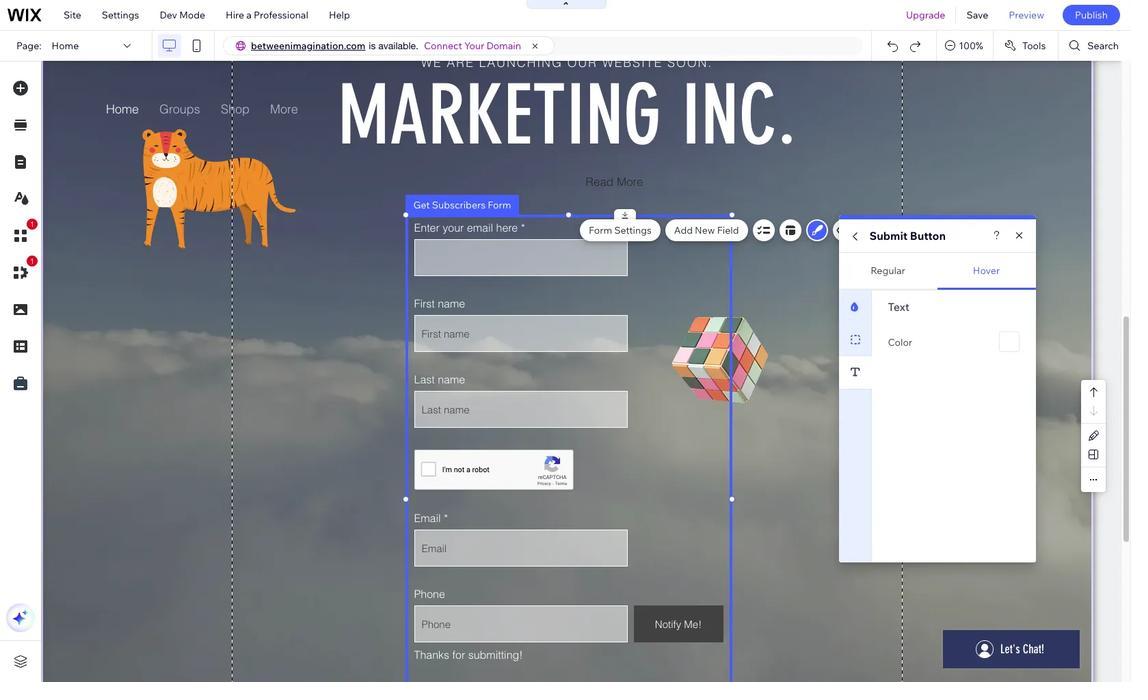 Task type: vqa. For each thing, say whether or not it's contained in the screenshot.
Cart's the &
no



Task type: locate. For each thing, give the bounding box(es) containing it.
1 horizontal spatial form
[[589, 224, 612, 237]]

0 vertical spatial form
[[488, 199, 511, 211]]

1 vertical spatial form
[[589, 224, 612, 237]]

1
[[30, 220, 34, 228], [30, 257, 34, 265]]

search button
[[1059, 31, 1131, 61]]

1 vertical spatial settings
[[614, 224, 652, 237]]

preview
[[1009, 9, 1044, 21]]

search
[[1088, 40, 1119, 52]]

1 button
[[6, 219, 38, 250], [6, 256, 38, 287]]

publish
[[1075, 9, 1108, 21]]

add
[[674, 224, 693, 237]]

submit button
[[870, 229, 946, 243]]

hire a professional
[[226, 9, 308, 21]]

button
[[910, 229, 946, 243]]

1 horizontal spatial settings
[[614, 224, 652, 237]]

100%
[[959, 40, 983, 52]]

is
[[369, 40, 376, 51]]

settings left dev
[[102, 9, 139, 21]]

save
[[967, 9, 988, 21]]

help
[[329, 9, 350, 21]]

form
[[488, 199, 511, 211], [589, 224, 612, 237]]

field
[[717, 224, 739, 237]]

1 vertical spatial 1 button
[[6, 256, 38, 287]]

preview button
[[999, 0, 1055, 30]]

text
[[888, 300, 910, 314]]

2 1 from the top
[[30, 257, 34, 265]]

1 1 from the top
[[30, 220, 34, 228]]

0 vertical spatial 1
[[30, 220, 34, 228]]

0 horizontal spatial settings
[[102, 9, 139, 21]]

is available. connect your domain
[[369, 40, 521, 52]]

1 vertical spatial 1
[[30, 257, 34, 265]]

tools button
[[994, 31, 1058, 61]]

tools
[[1022, 40, 1046, 52]]

1 for first 1 button from the bottom of the page
[[30, 257, 34, 265]]

1 for first 1 button from the top of the page
[[30, 220, 34, 228]]

domain
[[487, 40, 521, 52]]

0 vertical spatial 1 button
[[6, 219, 38, 250]]

100% button
[[937, 31, 993, 61]]

settings left add at top
[[614, 224, 652, 237]]

submit
[[870, 229, 908, 243]]

get
[[413, 199, 430, 211]]

hire
[[226, 9, 244, 21]]

0 horizontal spatial form
[[488, 199, 511, 211]]

settings
[[102, 9, 139, 21], [614, 224, 652, 237]]



Task type: describe. For each thing, give the bounding box(es) containing it.
0 vertical spatial settings
[[102, 9, 139, 21]]

your
[[464, 40, 484, 52]]

upgrade
[[906, 9, 945, 21]]

new
[[695, 224, 715, 237]]

2 1 button from the top
[[6, 256, 38, 287]]

get subscribers form
[[413, 199, 511, 211]]

1 1 button from the top
[[6, 219, 38, 250]]

home
[[52, 40, 79, 52]]

hover
[[973, 264, 1000, 277]]

mode
[[179, 9, 205, 21]]

available.
[[378, 40, 419, 51]]

add new field
[[674, 224, 739, 237]]

betweenimagination.com
[[251, 40, 366, 52]]

regular
[[871, 264, 905, 277]]

color
[[888, 336, 912, 348]]

subscribers
[[432, 199, 486, 211]]

form settings
[[589, 224, 652, 237]]

dev
[[160, 9, 177, 21]]

save button
[[956, 0, 999, 30]]

a
[[246, 9, 252, 21]]

site
[[64, 9, 81, 21]]

publish button
[[1063, 5, 1120, 25]]

dev mode
[[160, 9, 205, 21]]

connect
[[424, 40, 462, 52]]

professional
[[254, 9, 308, 21]]



